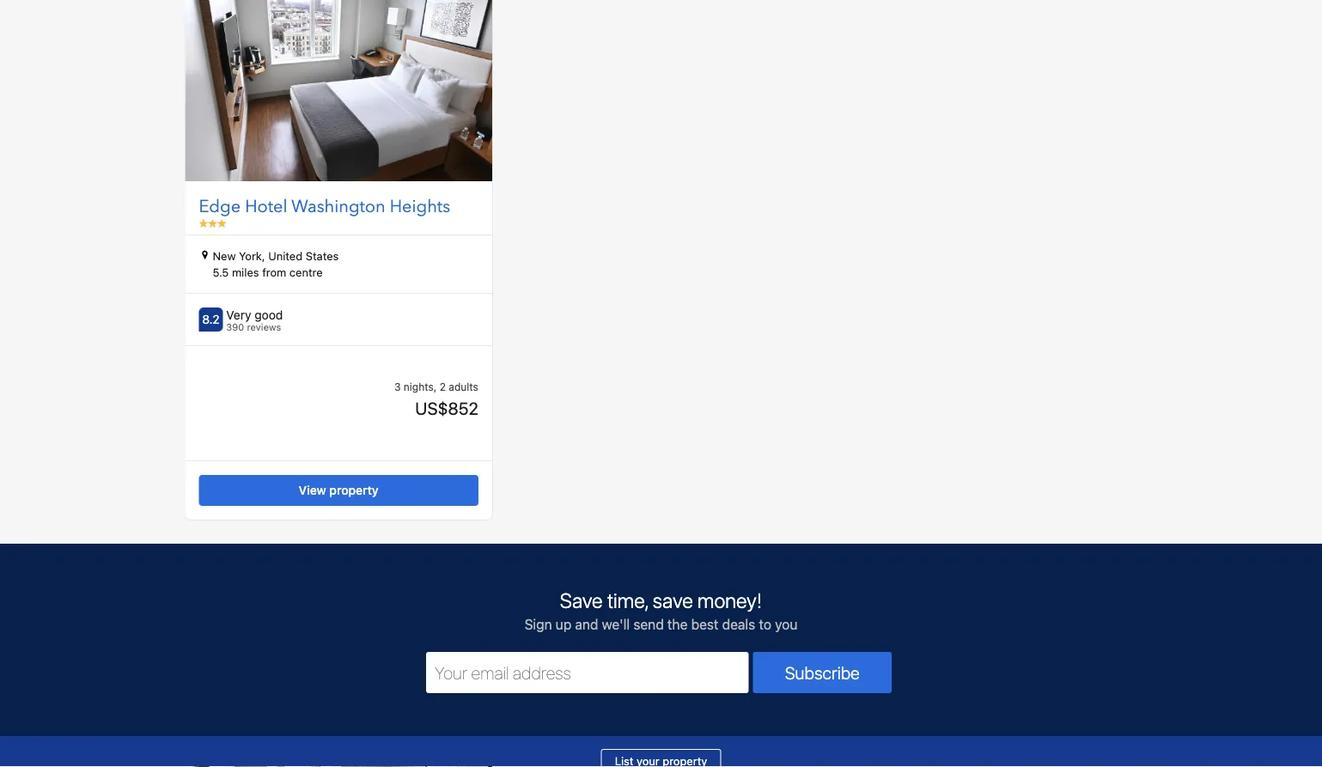 Task type: locate. For each thing, give the bounding box(es) containing it.
new york, united states
[[213, 249, 339, 262]]

from  390 reviews element
[[226, 321, 283, 332]]

centre
[[290, 266, 323, 279]]

very
[[226, 308, 251, 322]]

rated element
[[226, 308, 283, 322]]

united
[[268, 249, 303, 262]]

view property link
[[199, 475, 479, 506]]

390
[[226, 321, 244, 332]]

property
[[330, 483, 379, 498]]

8.2 very good 390 reviews
[[202, 308, 283, 332]]

and
[[575, 617, 599, 633]]

to
[[759, 617, 772, 633]]

view
[[299, 483, 326, 498]]

save time, save money! footer
[[0, 543, 1323, 768]]

best
[[692, 617, 719, 633]]

save
[[653, 589, 693, 613]]

5.5
[[213, 266, 229, 279]]

you
[[775, 617, 798, 633]]

good
[[255, 308, 283, 322]]

washington
[[292, 195, 386, 219]]

edge hotel washington heights
[[199, 195, 450, 219]]

edge
[[199, 195, 241, 219]]

up
[[556, 617, 572, 633]]

scored  8.2 element
[[199, 308, 223, 332]]



Task type: describe. For each thing, give the bounding box(es) containing it.
heights
[[390, 195, 450, 219]]

3 stars image
[[199, 219, 226, 228]]

save time, save money! sign up and we'll send the best deals to you
[[525, 589, 798, 633]]

nights,
[[404, 381, 437, 393]]

we'll
[[602, 617, 630, 633]]

send
[[634, 617, 664, 633]]

sign
[[525, 617, 552, 633]]

time,
[[608, 589, 649, 613]]

subscribe
[[785, 663, 860, 683]]

reviews
[[247, 321, 281, 332]]

the
[[668, 617, 688, 633]]

states
[[306, 249, 339, 262]]

subscribe button
[[753, 652, 892, 694]]

adults
[[449, 381, 479, 393]]

hotel
[[245, 195, 288, 219]]

view property
[[299, 483, 379, 498]]

york,
[[239, 249, 265, 262]]

edge hotel washington heights link
[[199, 195, 479, 219]]

3
[[394, 381, 401, 393]]

Your email address email field
[[426, 652, 749, 694]]

from
[[262, 266, 286, 279]]

deals
[[723, 617, 756, 633]]

save
[[560, 589, 603, 613]]

new
[[213, 249, 236, 262]]

8.2
[[202, 312, 220, 327]]

5.5 miles from centre
[[213, 266, 323, 279]]

3 nights, 2 adults us$852
[[394, 381, 479, 419]]

us$852
[[415, 398, 479, 419]]

2
[[440, 381, 446, 393]]

money!
[[698, 589, 763, 613]]

miles
[[232, 266, 259, 279]]



Task type: vqa. For each thing, say whether or not it's contained in the screenshot.
adults
yes



